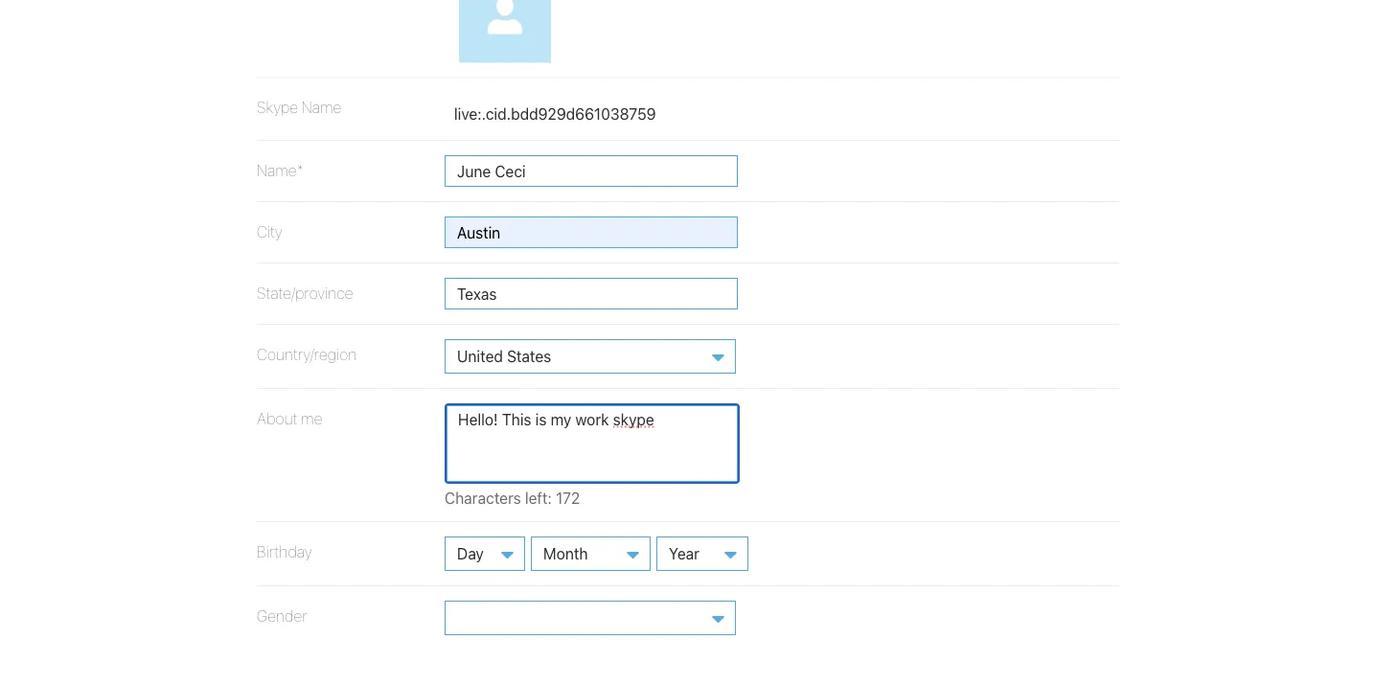 Task type: vqa. For each thing, say whether or not it's contained in the screenshot.
first World from the right
no



Task type: locate. For each thing, give the bounding box(es) containing it.
states
[[507, 347, 551, 365]]

characters
[[445, 489, 521, 507]]

me
[[301, 409, 323, 427]]

Name* text field
[[445, 155, 738, 187]]

status
[[445, 489, 673, 507]]

day
[[457, 545, 484, 563]]

City text field
[[445, 216, 738, 248]]

characters left: 172
[[445, 489, 580, 507]]

name
[[302, 98, 342, 117]]



Task type: describe. For each thing, give the bounding box(es) containing it.
birthday
[[257, 543, 312, 561]]

country/region
[[257, 345, 357, 363]]

State/province text field
[[445, 278, 738, 309]]

united states
[[457, 347, 551, 365]]

about
[[257, 409, 298, 427]]

live:.cid.bdd929d661038759
[[454, 105, 656, 123]]

year
[[669, 545, 700, 563]]

skype
[[257, 98, 298, 117]]

month
[[544, 545, 588, 563]]

state/province
[[257, 284, 353, 302]]

skype name
[[257, 98, 342, 117]]

status containing characters left:
[[445, 489, 673, 507]]

united
[[457, 347, 503, 365]]

about me
[[257, 409, 323, 427]]

left:
[[525, 489, 552, 507]]

About me text field
[[445, 403, 740, 484]]

name*
[[257, 161, 304, 179]]

city
[[257, 222, 282, 240]]

gender
[[257, 607, 308, 625]]

172
[[556, 489, 580, 507]]



